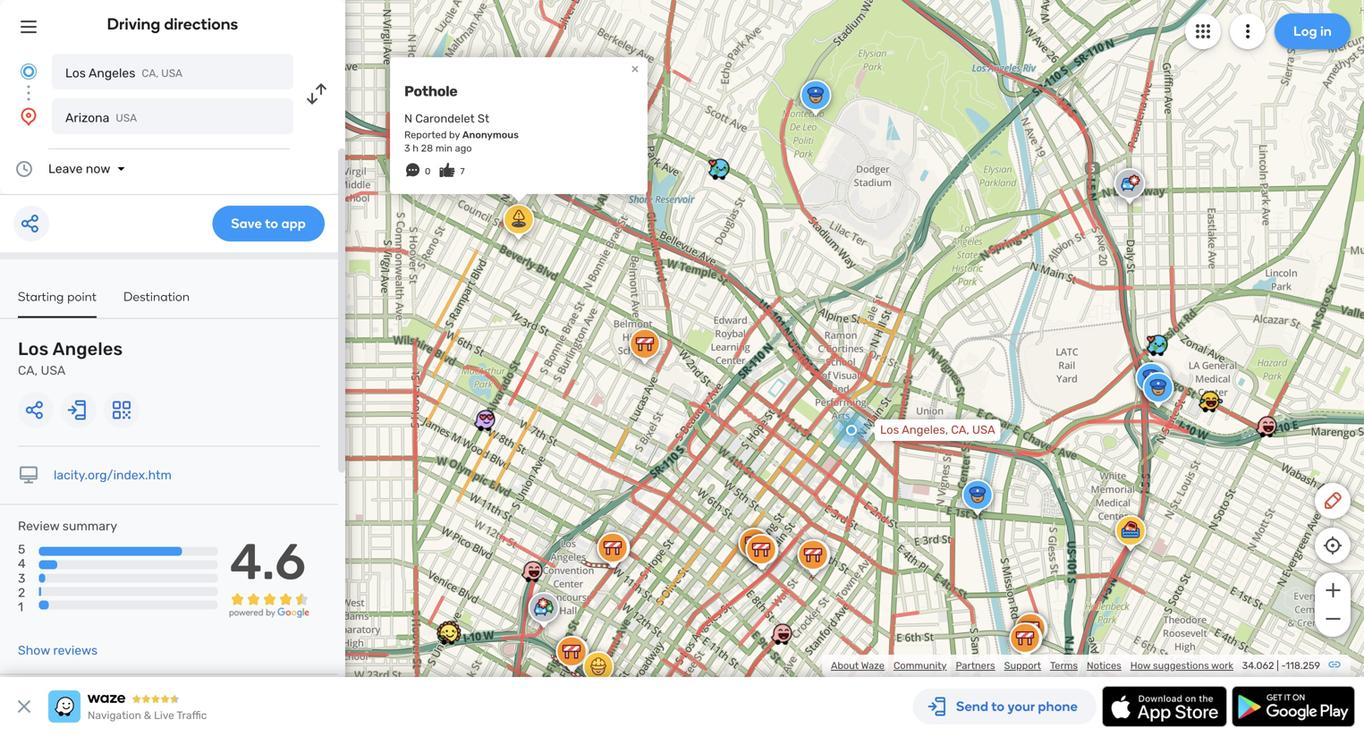 Task type: vqa. For each thing, say whether or not it's contained in the screenshot.
the 32.877 | -96.795
no



Task type: describe. For each thing, give the bounding box(es) containing it.
lacity.org/index.htm link
[[54, 468, 172, 483]]

&
[[144, 709, 151, 722]]

location image
[[18, 106, 39, 127]]

3 inside 5 4 3 2 1
[[18, 571, 25, 586]]

about waze community partners support terms notices how suggestions work 34.062 | -118.259
[[831, 660, 1321, 672]]

ago
[[455, 142, 472, 154]]

live
[[154, 709, 174, 722]]

leave now
[[48, 161, 110, 176]]

show reviews
[[18, 643, 98, 658]]

x image
[[13, 696, 35, 718]]

5
[[18, 542, 25, 557]]

show
[[18, 643, 50, 658]]

usa right "angeles,"
[[972, 423, 996, 437]]

starting point button
[[18, 289, 97, 318]]

st
[[478, 112, 489, 126]]

4
[[18, 557, 26, 571]]

h
[[413, 142, 419, 154]]

1 vertical spatial ca,
[[18, 363, 38, 378]]

0 vertical spatial los
[[65, 66, 86, 81]]

leave
[[48, 161, 83, 176]]

current location image
[[18, 61, 39, 82]]

support
[[1004, 660, 1041, 672]]

about
[[831, 660, 859, 672]]

support link
[[1004, 660, 1041, 672]]

driving directions
[[107, 14, 238, 34]]

zoom out image
[[1322, 608, 1344, 630]]

work
[[1212, 660, 1234, 672]]

1 vertical spatial los angeles ca, usa
[[18, 339, 123, 378]]

2
[[18, 585, 25, 600]]

starting
[[18, 289, 64, 304]]

link image
[[1328, 658, 1342, 672]]

traffic
[[177, 709, 207, 722]]

min
[[436, 142, 453, 154]]

pothole
[[404, 83, 458, 100]]

0 vertical spatial angeles
[[89, 66, 135, 81]]

carondelet
[[415, 112, 475, 126]]

0 vertical spatial ca,
[[142, 67, 159, 80]]

by
[[449, 129, 460, 141]]

7
[[460, 166, 465, 177]]

n
[[404, 112, 412, 126]]

now
[[86, 161, 110, 176]]

× link
[[627, 60, 643, 77]]

review
[[18, 519, 59, 534]]

review summary
[[18, 519, 117, 534]]

2 vertical spatial los
[[880, 423, 899, 437]]

usa down starting point button
[[41, 363, 66, 378]]

los angeles, ca, usa
[[880, 423, 996, 437]]

0 vertical spatial los angeles ca, usa
[[65, 66, 183, 81]]

|
[[1277, 660, 1279, 672]]

n carondelet st reported by anonymous 3 h 28 min ago
[[404, 112, 519, 154]]

28
[[421, 142, 433, 154]]

notices
[[1087, 660, 1122, 672]]

suggestions
[[1153, 660, 1209, 672]]

destination
[[124, 289, 190, 304]]



Task type: locate. For each thing, give the bounding box(es) containing it.
34.062
[[1242, 660, 1274, 672]]

angeles
[[89, 66, 135, 81], [52, 339, 123, 360]]

ca, right "angeles,"
[[951, 423, 970, 437]]

3 down "5" on the bottom left of page
[[18, 571, 25, 586]]

0 vertical spatial 3
[[404, 142, 410, 154]]

los up arizona
[[65, 66, 86, 81]]

4.6
[[230, 532, 306, 592]]

los angeles ca, usa
[[65, 66, 183, 81], [18, 339, 123, 378]]

los left "angeles,"
[[880, 423, 899, 437]]

usa right arizona
[[116, 112, 137, 124]]

ca, down starting point button
[[18, 363, 38, 378]]

point
[[67, 289, 97, 304]]

angeles up arizona usa
[[89, 66, 135, 81]]

navigation & live traffic
[[88, 709, 207, 722]]

los
[[65, 66, 86, 81], [18, 339, 49, 360], [880, 423, 899, 437]]

1 vertical spatial los
[[18, 339, 49, 360]]

terms
[[1050, 660, 1078, 672]]

1
[[18, 600, 23, 615]]

driving
[[107, 14, 161, 34]]

terms link
[[1050, 660, 1078, 672]]

2 horizontal spatial ca,
[[951, 423, 970, 437]]

ca, down driving
[[142, 67, 159, 80]]

3 inside n carondelet st reported by anonymous 3 h 28 min ago
[[404, 142, 410, 154]]

usa inside arizona usa
[[116, 112, 137, 124]]

los inside los angeles ca, usa
[[18, 339, 49, 360]]

2 horizontal spatial los
[[880, 423, 899, 437]]

waze
[[861, 660, 885, 672]]

community
[[894, 660, 947, 672]]

1 horizontal spatial ca,
[[142, 67, 159, 80]]

118.259
[[1286, 660, 1321, 672]]

zoom in image
[[1322, 580, 1344, 601]]

-
[[1282, 660, 1286, 672]]

reviews
[[53, 643, 98, 658]]

×
[[631, 60, 639, 77]]

angeles down point
[[52, 339, 123, 360]]

summary
[[62, 519, 117, 534]]

directions
[[164, 14, 238, 34]]

how
[[1131, 660, 1151, 672]]

starting point
[[18, 289, 97, 304]]

0 horizontal spatial 3
[[18, 571, 25, 586]]

5 4 3 2 1
[[18, 542, 26, 615]]

arizona
[[65, 110, 109, 125]]

0 horizontal spatial ca,
[[18, 363, 38, 378]]

pencil image
[[1322, 490, 1344, 512]]

usa
[[161, 67, 183, 80], [116, 112, 137, 124], [41, 363, 66, 378], [972, 423, 996, 437]]

computer image
[[18, 465, 39, 486]]

angeles,
[[902, 423, 948, 437]]

anonymous
[[462, 129, 519, 141]]

notices link
[[1087, 660, 1122, 672]]

reported
[[404, 129, 447, 141]]

1 horizontal spatial 3
[[404, 142, 410, 154]]

ca,
[[142, 67, 159, 80], [18, 363, 38, 378], [951, 423, 970, 437]]

1 vertical spatial 3
[[18, 571, 25, 586]]

2 vertical spatial ca,
[[951, 423, 970, 437]]

los angeles ca, usa down driving
[[65, 66, 183, 81]]

usa down driving directions
[[161, 67, 183, 80]]

1 vertical spatial angeles
[[52, 339, 123, 360]]

los down starting point button
[[18, 339, 49, 360]]

3
[[404, 142, 410, 154], [18, 571, 25, 586]]

1 horizontal spatial los
[[65, 66, 86, 81]]

destination button
[[124, 289, 190, 316]]

clock image
[[13, 158, 35, 180]]

arizona usa
[[65, 110, 137, 125]]

partners link
[[956, 660, 995, 672]]

lacity.org/index.htm
[[54, 468, 172, 483]]

0 horizontal spatial los
[[18, 339, 49, 360]]

how suggestions work link
[[1131, 660, 1234, 672]]

los angeles ca, usa down starting point button
[[18, 339, 123, 378]]

3 left "h"
[[404, 142, 410, 154]]

0
[[425, 166, 431, 177]]

community link
[[894, 660, 947, 672]]

about waze link
[[831, 660, 885, 672]]

partners
[[956, 660, 995, 672]]

navigation
[[88, 709, 141, 722]]



